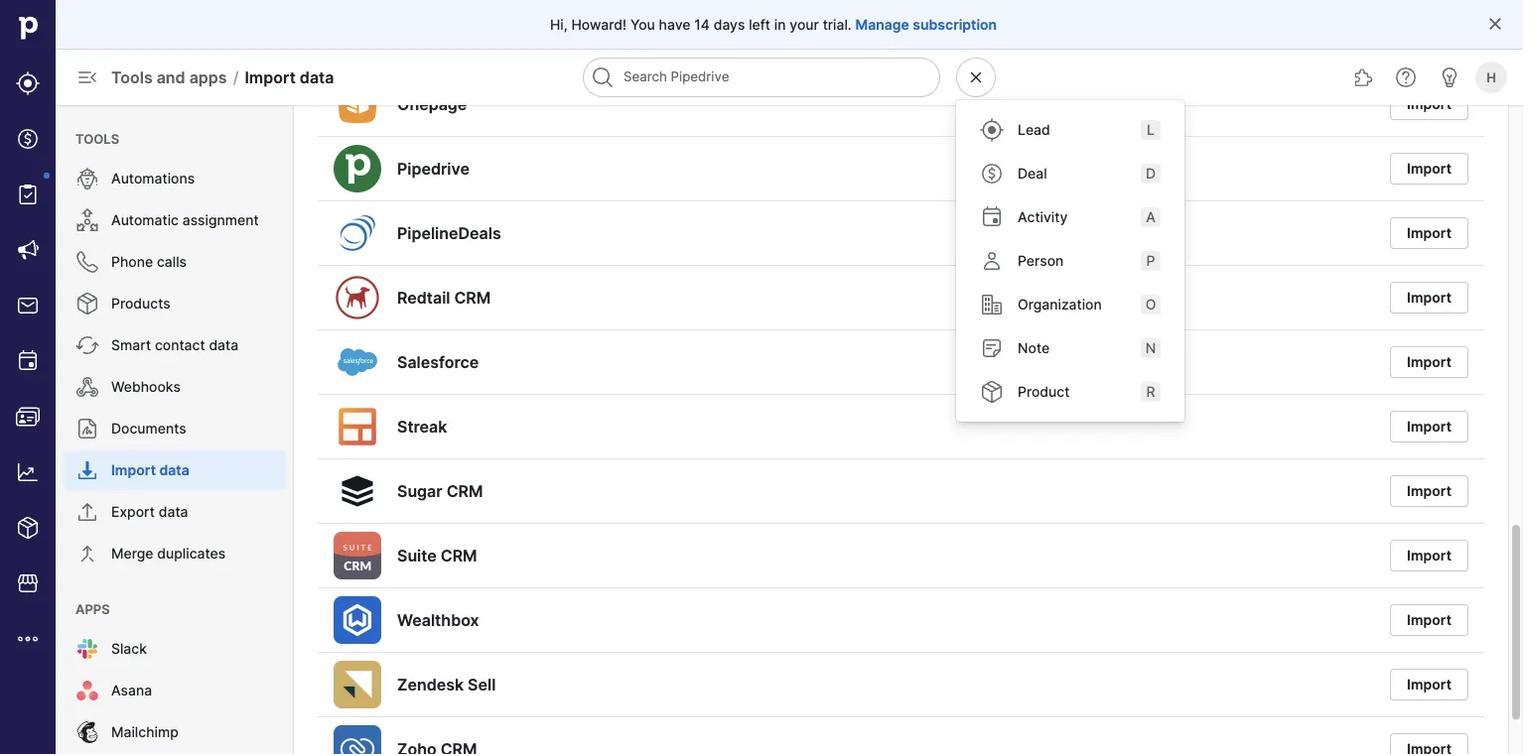 Task type: vqa. For each thing, say whether or not it's contained in the screenshot.
the Import button
yes



Task type: describe. For each thing, give the bounding box(es) containing it.
mailchimp link
[[64, 713, 286, 753]]

color undefined image for automations
[[75, 167, 99, 191]]

color undefined image inside mailchimp link
[[75, 721, 99, 745]]

wealthbox
[[397, 611, 479, 630]]

crm for redtail crm
[[454, 288, 491, 307]]

organization
[[1018, 297, 1102, 313]]

h button
[[1472, 58, 1512, 97]]

merge duplicates link
[[64, 534, 286, 574]]

data right /
[[300, 68, 334, 87]]

phone calls link
[[64, 242, 286, 282]]

export data link
[[64, 493, 286, 532]]

import button for onepage
[[1391, 88, 1469, 120]]

redtail crm
[[397, 288, 491, 307]]

import data link
[[64, 451, 286, 491]]

color undefined image inside asana link
[[75, 679, 99, 703]]

14
[[695, 16, 710, 33]]

sales inbox image
[[16, 294, 40, 318]]

color undefined image left organization
[[980, 293, 1004, 317]]

pipedrive
[[397, 159, 470, 178]]

hi, howard! you have 14 days left in your  trial. manage subscription
[[550, 16, 997, 33]]

color undefined image inside slack link
[[75, 638, 99, 662]]

import inside 'menu item'
[[111, 462, 156, 479]]

slack link
[[64, 630, 286, 669]]

your
[[790, 16, 819, 33]]

phone
[[111, 254, 153, 271]]

import for redtail crm
[[1408, 290, 1452, 306]]

documents
[[111, 421, 186, 438]]

manage subscription link
[[856, 14, 997, 34]]

zendesk sell
[[397, 675, 496, 695]]

import for pipelinedeals
[[1408, 225, 1452, 242]]

automations link
[[64, 159, 286, 199]]

merge duplicates
[[111, 546, 226, 563]]

crm for sugar crm
[[447, 482, 483, 501]]

color undefined image left activity
[[980, 206, 1004, 229]]

color undefined image left person on the top right of the page
[[980, 249, 1004, 273]]

color undefined image left 'note'
[[980, 337, 1004, 361]]

/
[[233, 68, 239, 87]]

import data menu item
[[56, 451, 294, 491]]

color undefined image inside webhooks link
[[75, 375, 99, 399]]

streak
[[397, 417, 447, 437]]

smart contact data link
[[64, 326, 286, 366]]

webhooks link
[[64, 368, 286, 407]]

asana link
[[64, 671, 286, 711]]

tools for tools and apps / import data
[[111, 68, 153, 87]]

Search Pipedrive field
[[583, 58, 941, 97]]

products link
[[64, 284, 286, 324]]

data inside export data link
[[159, 504, 188, 521]]

apps
[[75, 602, 110, 617]]

documents link
[[64, 409, 286, 449]]

color undefined image up campaigns image
[[16, 183, 40, 207]]

leads image
[[16, 72, 40, 95]]

tools and apps / import data
[[111, 68, 334, 87]]

days
[[714, 16, 745, 33]]

menu containing automations
[[56, 105, 294, 755]]

r
[[1147, 384, 1156, 401]]

more image
[[16, 628, 40, 652]]

activities image
[[16, 350, 40, 373]]

note
[[1018, 340, 1050, 357]]

import button for salesforce
[[1391, 347, 1469, 378]]

import button for pipelinedeals
[[1391, 218, 1469, 249]]

have
[[659, 16, 691, 33]]

in
[[775, 16, 786, 33]]

manage
[[856, 16, 910, 33]]

color undefined image for documents
[[75, 417, 99, 441]]

data inside smart contact data link
[[209, 337, 239, 354]]

crm for suite crm
[[441, 546, 477, 566]]

p
[[1147, 253, 1156, 270]]

subscription
[[913, 16, 997, 33]]

sell
[[468, 675, 496, 695]]

import for suite crm
[[1408, 548, 1452, 565]]

smart contact data
[[111, 337, 239, 354]]

salesforce
[[397, 353, 479, 372]]

home image
[[13, 13, 43, 43]]

asana
[[111, 683, 152, 700]]

pipelinedeals
[[397, 223, 501, 243]]

zendesk
[[397, 675, 464, 695]]

suite crm
[[397, 546, 477, 566]]

insights image
[[16, 461, 40, 485]]

import button for zendesk sell
[[1391, 669, 1469, 701]]



Task type: locate. For each thing, give the bounding box(es) containing it.
import
[[245, 68, 296, 87], [1408, 96, 1452, 113], [1408, 160, 1452, 177], [1408, 225, 1452, 242], [1408, 290, 1452, 306], [1408, 354, 1452, 371], [1408, 419, 1452, 436], [111, 462, 156, 479], [1408, 483, 1452, 500], [1408, 548, 1452, 565], [1408, 612, 1452, 629], [1408, 677, 1452, 694]]

import button for streak
[[1391, 411, 1469, 443]]

h
[[1487, 70, 1497, 85]]

import button
[[1391, 88, 1469, 120], [1391, 153, 1469, 185], [1391, 218, 1469, 249], [1391, 282, 1469, 314], [1391, 347, 1469, 378], [1391, 411, 1469, 443], [1391, 476, 1469, 508], [1391, 540, 1469, 572], [1391, 605, 1469, 637], [1391, 669, 1469, 701]]

campaigns image
[[16, 238, 40, 262]]

6 import button from the top
[[1391, 411, 1469, 443]]

color undefined image left automations
[[75, 167, 99, 191]]

deals image
[[16, 127, 40, 151]]

color undefined image left webhooks
[[75, 375, 99, 399]]

1 import button from the top
[[1391, 88, 1469, 120]]

2 import button from the top
[[1391, 153, 1469, 185]]

color undefined image left smart
[[75, 334, 99, 358]]

mailchimp
[[111, 725, 179, 741]]

merge
[[111, 546, 153, 563]]

duplicates
[[157, 546, 226, 563]]

color undefined image inside import data link
[[75, 459, 99, 483]]

0 vertical spatial crm
[[454, 288, 491, 307]]

trial.
[[823, 16, 852, 33]]

color undefined image left phone
[[75, 250, 99, 274]]

tools
[[111, 68, 153, 87], [75, 131, 119, 147]]

onepage
[[397, 94, 467, 114]]

import button for pipedrive
[[1391, 153, 1469, 185]]

hi,
[[550, 16, 568, 33]]

sugar
[[397, 482, 443, 501]]

import for wealthbox
[[1408, 612, 1452, 629]]

color undefined image left asana
[[75, 679, 99, 703]]

10 import button from the top
[[1391, 669, 1469, 701]]

phone calls
[[111, 254, 187, 271]]

crm right sugar
[[447, 482, 483, 501]]

color undefined image inside export data link
[[75, 501, 99, 524]]

1 vertical spatial crm
[[447, 482, 483, 501]]

color undefined image left deal
[[980, 162, 1004, 186]]

8 import button from the top
[[1391, 540, 1469, 572]]

redtail
[[397, 288, 450, 307]]

crm right suite
[[441, 546, 477, 566]]

deal
[[1018, 165, 1048, 182]]

color undefined image inside 'merge duplicates' "link"
[[75, 542, 99, 566]]

quick add image
[[960, 61, 993, 94]]

color undefined image down apps
[[75, 638, 99, 662]]

data down documents link
[[159, 462, 189, 479]]

color undefined image for automatic assignment
[[75, 209, 99, 232]]

automations
[[111, 170, 195, 187]]

import for zendesk sell
[[1408, 677, 1452, 694]]

contacts image
[[16, 405, 40, 429]]

d
[[1146, 165, 1156, 182]]

l
[[1147, 122, 1155, 139]]

sales assistant image
[[1438, 66, 1462, 89]]

products image
[[16, 517, 40, 540]]

color undefined image inside automatic assignment link
[[75, 209, 99, 232]]

color primary image
[[1488, 16, 1504, 32]]

suite
[[397, 546, 437, 566]]

crm right redtail
[[454, 288, 491, 307]]

howard!
[[572, 16, 627, 33]]

left
[[749, 16, 771, 33]]

tools left the and
[[111, 68, 153, 87]]

3 import button from the top
[[1391, 218, 1469, 249]]

import button for redtail crm
[[1391, 282, 1469, 314]]

color undefined image inside phone calls link
[[75, 250, 99, 274]]

color undefined image for export data
[[75, 501, 99, 524]]

color undefined image left product at the right bottom of the page
[[980, 380, 1004, 404]]

import data
[[111, 462, 189, 479]]

color undefined image left products
[[75, 292, 99, 316]]

automatic assignment link
[[64, 201, 286, 240]]

color undefined image for import data
[[75, 459, 99, 483]]

export data
[[111, 504, 188, 521]]

import for pipedrive
[[1408, 160, 1452, 177]]

apps
[[189, 68, 227, 87]]

product
[[1018, 384, 1070, 401]]

color undefined image left 'export'
[[75, 501, 99, 524]]

color undefined image for merge duplicates
[[75, 542, 99, 566]]

import for sugar crm
[[1408, 483, 1452, 500]]

n
[[1146, 340, 1156, 357]]

automatic assignment
[[111, 212, 259, 229]]

marketplace image
[[16, 572, 40, 596]]

4 import button from the top
[[1391, 282, 1469, 314]]

color undefined image left merge
[[75, 542, 99, 566]]

5 import button from the top
[[1391, 347, 1469, 378]]

import button for sugar crm
[[1391, 476, 1469, 508]]

color undefined image
[[980, 118, 1004, 142], [16, 183, 40, 207], [980, 206, 1004, 229], [75, 250, 99, 274], [75, 292, 99, 316], [980, 293, 1004, 317], [75, 334, 99, 358], [980, 337, 1004, 361], [75, 375, 99, 399], [980, 380, 1004, 404], [75, 638, 99, 662], [75, 679, 99, 703], [75, 721, 99, 745]]

color undefined image right insights image
[[75, 459, 99, 483]]

color undefined image right contacts icon
[[75, 417, 99, 441]]

color undefined image
[[980, 162, 1004, 186], [75, 167, 99, 191], [75, 209, 99, 232], [980, 249, 1004, 273], [75, 417, 99, 441], [75, 459, 99, 483], [75, 501, 99, 524], [75, 542, 99, 566]]

o
[[1146, 297, 1157, 313]]

a
[[1146, 209, 1156, 226]]

2 vertical spatial crm
[[441, 546, 477, 566]]

tools for tools
[[75, 131, 119, 147]]

import button for suite crm
[[1391, 540, 1469, 572]]

assignment
[[183, 212, 259, 229]]

menu containing lead
[[957, 100, 1185, 422]]

slack
[[111, 641, 147, 658]]

color undefined image inside documents link
[[75, 417, 99, 441]]

1 vertical spatial tools
[[75, 131, 119, 147]]

lead
[[1018, 122, 1051, 139]]

export
[[111, 504, 155, 521]]

import for salesforce
[[1408, 354, 1452, 371]]

automatic
[[111, 212, 179, 229]]

color undefined image left automatic
[[75, 209, 99, 232]]

color undefined image left lead
[[980, 118, 1004, 142]]

calls
[[157, 254, 187, 271]]

quick help image
[[1395, 66, 1418, 89]]

7 import button from the top
[[1391, 476, 1469, 508]]

import for onepage
[[1408, 96, 1452, 113]]

activity
[[1018, 209, 1068, 226]]

data inside import data link
[[159, 462, 189, 479]]

data right 'export'
[[159, 504, 188, 521]]

import button for wealthbox
[[1391, 605, 1469, 637]]

tools down menu toggle icon at the top of the page
[[75, 131, 119, 147]]

color undefined image left mailchimp
[[75, 721, 99, 745]]

crm
[[454, 288, 491, 307], [447, 482, 483, 501], [441, 546, 477, 566]]

menu toggle image
[[75, 66, 99, 89]]

smart
[[111, 337, 151, 354]]

you
[[631, 16, 655, 33]]

products
[[111, 296, 170, 312]]

import for streak
[[1408, 419, 1452, 436]]

color undefined image inside smart contact data link
[[75, 334, 99, 358]]

and
[[157, 68, 185, 87]]

data
[[300, 68, 334, 87], [209, 337, 239, 354], [159, 462, 189, 479], [159, 504, 188, 521]]

color undefined image inside products link
[[75, 292, 99, 316]]

contact
[[155, 337, 205, 354]]

data right contact
[[209, 337, 239, 354]]

sugar crm
[[397, 482, 483, 501]]

0 vertical spatial tools
[[111, 68, 153, 87]]

menu
[[0, 0, 56, 755], [957, 100, 1185, 422], [56, 105, 294, 755]]

9 import button from the top
[[1391, 605, 1469, 637]]

color undefined image inside automations link
[[75, 167, 99, 191]]

webhooks
[[111, 379, 181, 396]]

person
[[1018, 253, 1064, 270]]



